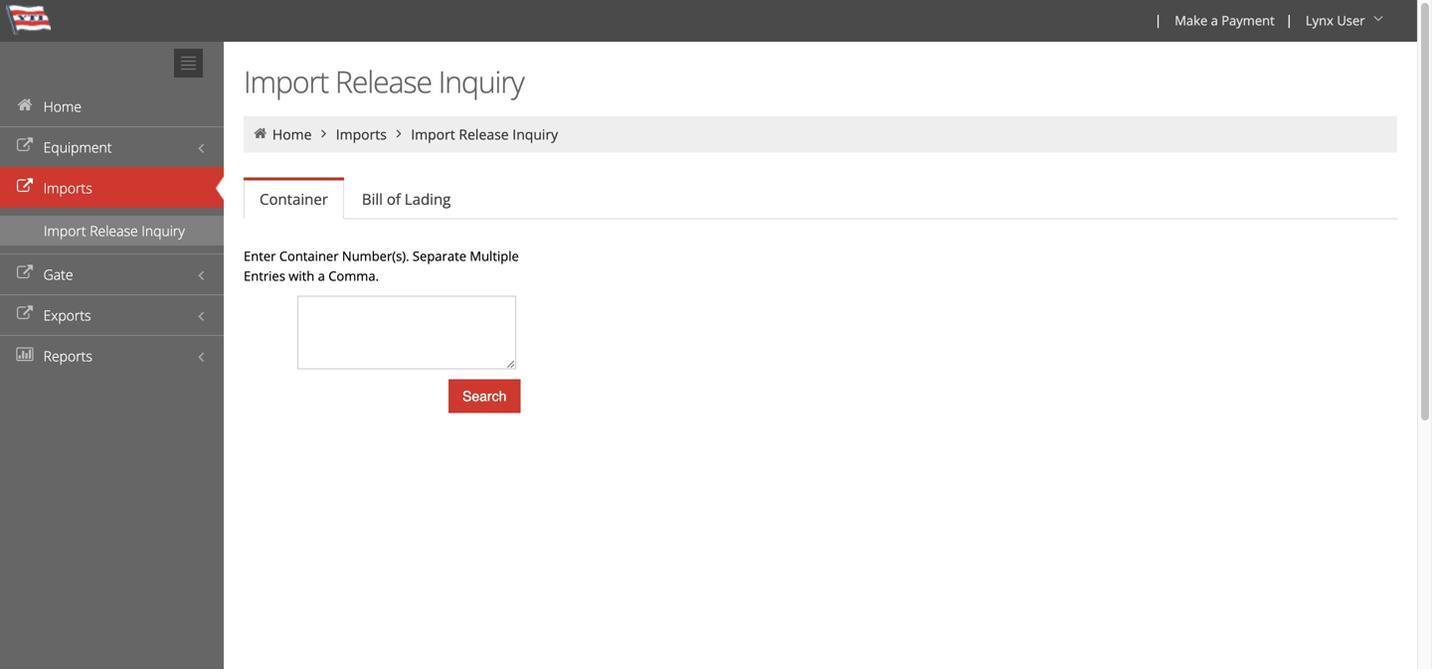 Task type: describe. For each thing, give the bounding box(es) containing it.
external link image for imports
[[15, 180, 35, 193]]

0 vertical spatial container
[[260, 189, 328, 209]]

lading
[[405, 189, 451, 209]]

1 horizontal spatial imports link
[[336, 125, 387, 144]]

inquiry for the bottommost import release inquiry link
[[142, 221, 185, 240]]

multiple
[[470, 247, 519, 265]]

lynx user link
[[1297, 0, 1396, 42]]

0 vertical spatial import release inquiry
[[244, 61, 524, 102]]

a inside 'make a payment' 'link'
[[1211, 11, 1218, 29]]

home inside home link
[[43, 97, 82, 116]]

1 vertical spatial home image
[[252, 127, 269, 141]]

reports
[[43, 347, 92, 366]]

1 vertical spatial home
[[272, 125, 312, 144]]

external link image for equipment
[[15, 139, 35, 153]]

angle down image
[[1369, 11, 1389, 25]]

0 horizontal spatial import
[[44, 221, 86, 240]]

bill of lading
[[362, 189, 451, 209]]

payment
[[1222, 11, 1275, 29]]

user
[[1337, 11, 1365, 29]]

of
[[387, 189, 401, 209]]

1 horizontal spatial imports
[[336, 125, 387, 144]]

0 horizontal spatial home link
[[0, 86, 224, 126]]

1 | from the left
[[1155, 11, 1162, 29]]

2 | from the left
[[1286, 11, 1293, 29]]

1 vertical spatial release
[[459, 125, 509, 144]]

import release inquiry for the top import release inquiry link
[[411, 125, 558, 144]]

bill
[[362, 189, 383, 209]]

external link image for gate
[[15, 266, 35, 280]]

equipment link
[[0, 126, 224, 167]]

exports link
[[0, 294, 224, 335]]

enter
[[244, 247, 276, 265]]

1 horizontal spatial release
[[335, 61, 432, 102]]

0 vertical spatial inquiry
[[438, 61, 524, 102]]

container inside enter container number(s).  separate multiple entries with a comma.
[[279, 247, 339, 265]]



Task type: vqa. For each thing, say whether or not it's contained in the screenshot.
Login to your account's Login
no



Task type: locate. For each thing, give the bounding box(es) containing it.
import release inquiry link up 'lading'
[[411, 125, 558, 144]]

1 horizontal spatial home image
[[252, 127, 269, 141]]

home up container link
[[272, 125, 312, 144]]

container up enter
[[260, 189, 328, 209]]

inquiry for the top import release inquiry link
[[513, 125, 558, 144]]

a inside enter container number(s).  separate multiple entries with a comma.
[[318, 267, 325, 285]]

0 vertical spatial a
[[1211, 11, 1218, 29]]

3 external link image from the top
[[15, 266, 35, 280]]

import release inquiry link up gate "link"
[[0, 216, 224, 246]]

home link
[[0, 86, 224, 126], [272, 125, 312, 144]]

make a payment link
[[1166, 0, 1282, 42]]

1 vertical spatial import release inquiry link
[[0, 216, 224, 246]]

with
[[289, 267, 315, 285]]

entries
[[244, 267, 285, 285]]

import release inquiry for the bottommost import release inquiry link
[[44, 221, 185, 240]]

0 horizontal spatial import release inquiry link
[[0, 216, 224, 246]]

0 vertical spatial imports link
[[336, 125, 387, 144]]

home link up the equipment
[[0, 86, 224, 126]]

1 horizontal spatial home
[[272, 125, 312, 144]]

reports link
[[0, 335, 224, 376]]

external link image down equipment link
[[15, 180, 35, 193]]

release
[[335, 61, 432, 102], [459, 125, 509, 144], [90, 221, 138, 240]]

0 horizontal spatial home
[[43, 97, 82, 116]]

0 vertical spatial imports
[[336, 125, 387, 144]]

0 vertical spatial release
[[335, 61, 432, 102]]

1 vertical spatial external link image
[[15, 180, 35, 193]]

inquiry
[[438, 61, 524, 102], [513, 125, 558, 144], [142, 221, 185, 240]]

home image
[[15, 98, 35, 112], [252, 127, 269, 141]]

equipment
[[43, 138, 112, 157]]

lynx
[[1306, 11, 1334, 29]]

import
[[244, 61, 328, 102], [411, 125, 455, 144], [44, 221, 86, 240]]

2 external link image from the top
[[15, 180, 35, 193]]

0 vertical spatial home image
[[15, 98, 35, 112]]

1 horizontal spatial |
[[1286, 11, 1293, 29]]

home image up equipment link
[[15, 98, 35, 112]]

0 horizontal spatial home image
[[15, 98, 35, 112]]

0 vertical spatial import
[[244, 61, 328, 102]]

external link image inside gate "link"
[[15, 266, 35, 280]]

a right with
[[318, 267, 325, 285]]

1 vertical spatial import release inquiry
[[411, 125, 558, 144]]

external link image
[[15, 139, 35, 153], [15, 180, 35, 193], [15, 266, 35, 280]]

make
[[1175, 11, 1208, 29]]

comma.
[[328, 267, 379, 285]]

angle right image up container link
[[315, 127, 333, 141]]

gate
[[43, 265, 73, 284]]

a
[[1211, 11, 1218, 29], [318, 267, 325, 285]]

make a payment
[[1175, 11, 1275, 29]]

0 horizontal spatial imports link
[[0, 167, 224, 208]]

1 vertical spatial imports link
[[0, 167, 224, 208]]

0 vertical spatial home
[[43, 97, 82, 116]]

home link up container link
[[272, 125, 312, 144]]

|
[[1155, 11, 1162, 29], [1286, 11, 1293, 29]]

search
[[463, 388, 507, 404]]

0 horizontal spatial angle right image
[[315, 127, 333, 141]]

0 horizontal spatial a
[[318, 267, 325, 285]]

2 vertical spatial release
[[90, 221, 138, 240]]

0 vertical spatial external link image
[[15, 139, 35, 153]]

external link image left gate
[[15, 266, 35, 280]]

imports link up bill
[[336, 125, 387, 144]]

1 vertical spatial import
[[411, 125, 455, 144]]

imports link down the equipment
[[0, 167, 224, 208]]

1 angle right image from the left
[[315, 127, 333, 141]]

0 vertical spatial import release inquiry link
[[411, 125, 558, 144]]

1 vertical spatial a
[[318, 267, 325, 285]]

imports link
[[336, 125, 387, 144], [0, 167, 224, 208]]

1 horizontal spatial a
[[1211, 11, 1218, 29]]

angle right image up of
[[390, 127, 408, 141]]

lynx user
[[1306, 11, 1365, 29]]

1 horizontal spatial import
[[244, 61, 328, 102]]

1 vertical spatial imports
[[43, 179, 92, 197]]

imports
[[336, 125, 387, 144], [43, 179, 92, 197]]

0 horizontal spatial imports
[[43, 179, 92, 197]]

2 vertical spatial inquiry
[[142, 221, 185, 240]]

imports down the equipment
[[43, 179, 92, 197]]

home
[[43, 97, 82, 116], [272, 125, 312, 144]]

1 horizontal spatial home link
[[272, 125, 312, 144]]

2 vertical spatial external link image
[[15, 266, 35, 280]]

1 horizontal spatial import release inquiry link
[[411, 125, 558, 144]]

number(s).
[[342, 247, 409, 265]]

home up the equipment
[[43, 97, 82, 116]]

home image up container link
[[252, 127, 269, 141]]

container up with
[[279, 247, 339, 265]]

search button
[[449, 379, 521, 413]]

container
[[260, 189, 328, 209], [279, 247, 339, 265]]

0 horizontal spatial release
[[90, 221, 138, 240]]

| left the 'make'
[[1155, 11, 1162, 29]]

None text field
[[297, 296, 516, 370]]

external link image
[[15, 307, 35, 321]]

2 horizontal spatial import
[[411, 125, 455, 144]]

imports up bill
[[336, 125, 387, 144]]

a right the 'make'
[[1211, 11, 1218, 29]]

2 horizontal spatial release
[[459, 125, 509, 144]]

2 vertical spatial import release inquiry
[[44, 221, 185, 240]]

external link image inside equipment link
[[15, 139, 35, 153]]

1 vertical spatial inquiry
[[513, 125, 558, 144]]

angle right image
[[315, 127, 333, 141], [390, 127, 408, 141]]

2 angle right image from the left
[[390, 127, 408, 141]]

separate
[[413, 247, 467, 265]]

1 horizontal spatial angle right image
[[390, 127, 408, 141]]

import release inquiry link
[[411, 125, 558, 144], [0, 216, 224, 246]]

1 external link image from the top
[[15, 139, 35, 153]]

1 vertical spatial container
[[279, 247, 339, 265]]

import release inquiry
[[244, 61, 524, 102], [411, 125, 558, 144], [44, 221, 185, 240]]

bill of lading link
[[346, 180, 467, 219]]

| left lynx
[[1286, 11, 1293, 29]]

bar chart image
[[15, 348, 35, 362]]

external link image left the equipment
[[15, 139, 35, 153]]

exports
[[43, 306, 91, 325]]

gate link
[[0, 254, 224, 294]]

0 horizontal spatial |
[[1155, 11, 1162, 29]]

enter container number(s).  separate multiple entries with a comma.
[[244, 247, 519, 285]]

container link
[[244, 181, 344, 219]]

2 vertical spatial import
[[44, 221, 86, 240]]



